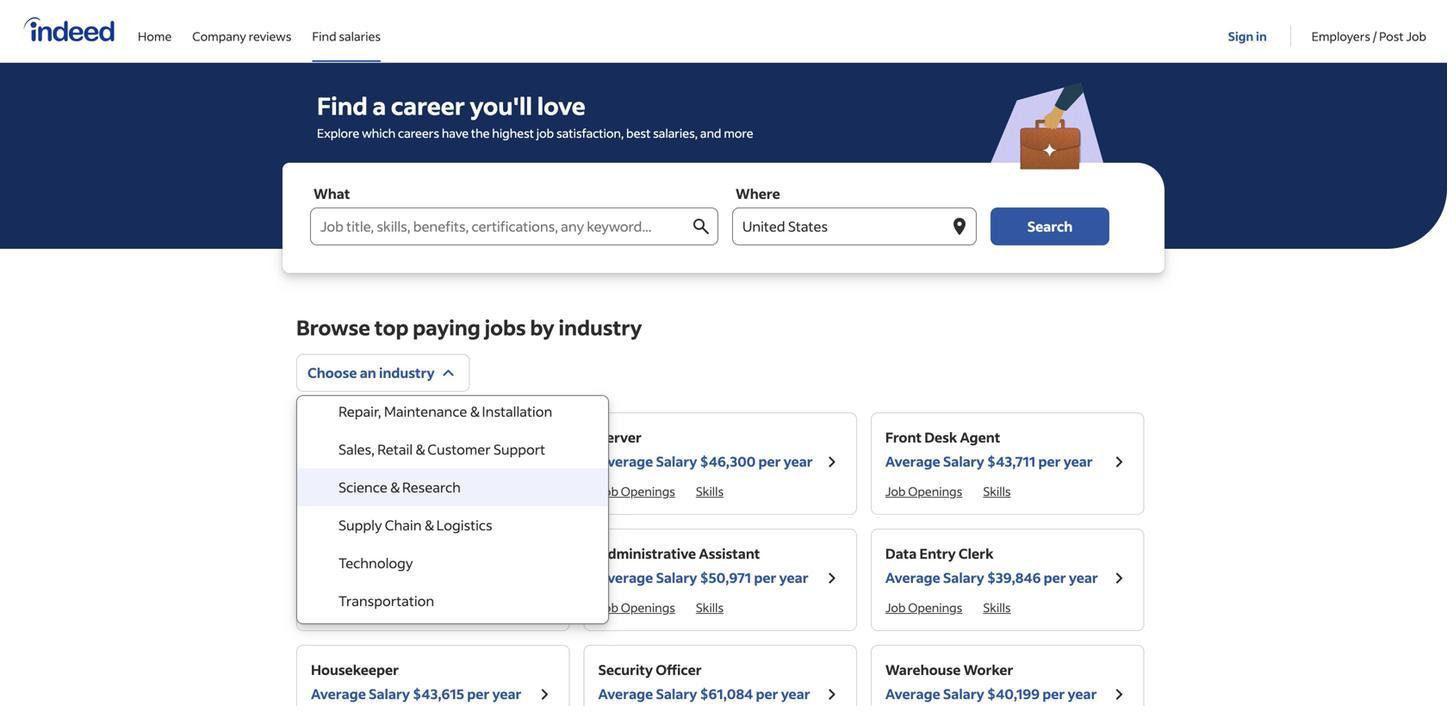 Task type: locate. For each thing, give the bounding box(es) containing it.
skills down $50,971
[[696, 600, 724, 615]]

job openings for crew member average salary
[[311, 600, 388, 615]]

science & research
[[339, 478, 461, 496]]

search
[[1027, 217, 1073, 235]]

browse top paying jobs by industry
[[296, 314, 642, 341]]

skills up supply chain & logistics
[[409, 484, 436, 499]]

0 horizontal spatial industry
[[379, 364, 435, 382]]

careers
[[398, 125, 439, 141]]

&
[[470, 403, 479, 420], [415, 441, 425, 458], [390, 478, 399, 496], [424, 516, 434, 534]]

& right the retail at the bottom of page
[[415, 441, 425, 458]]

skills link for assistant
[[696, 600, 724, 615]]

per right $46,300
[[758, 453, 781, 470]]

year right $43,615
[[492, 685, 522, 703]]

average inside "front desk agent average salary $43,711 per year"
[[885, 453, 940, 470]]

company reviews link
[[192, 0, 291, 59]]

salary down administrative
[[656, 569, 697, 587]]

the
[[471, 125, 490, 141]]

year down installation on the left of page
[[495, 453, 524, 470]]

1 vertical spatial industry
[[379, 364, 435, 382]]

$43,615
[[413, 685, 464, 703]]

warehouse associate average salary $34,606 per year
[[311, 429, 524, 470]]

worker
[[963, 661, 1013, 679]]

find a career you'll love explore which careers have the highest job satisfaction, best salaries, and more
[[317, 90, 753, 141]]

warehouse left worker
[[885, 661, 961, 679]]

year inside "front desk agent average salary $43,711 per year"
[[1064, 453, 1093, 470]]

find inside find a career you'll love explore which careers have the highest job satisfaction, best salaries, and more
[[317, 90, 368, 121]]

skills for assistant
[[696, 600, 724, 615]]

$43,711
[[987, 453, 1036, 470]]

job openings down administrative
[[598, 600, 675, 615]]

list box
[[297, 393, 608, 658]]

salary down housekeeper on the bottom left of page
[[369, 685, 410, 703]]

by
[[530, 314, 554, 341]]

average inside housekeeper average salary $43,615 per year
[[311, 685, 366, 703]]

1 horizontal spatial warehouse
[[885, 661, 961, 679]]

year right $50,971
[[779, 569, 808, 587]]

salary inside server average salary $46,300 per year
[[656, 453, 697, 470]]

and
[[700, 125, 721, 141]]

year right $39,846
[[1069, 569, 1098, 587]]

year inside warehouse associate average salary $34,606 per year
[[495, 453, 524, 470]]

best
[[626, 125, 651, 141]]

1 vertical spatial warehouse
[[885, 661, 961, 679]]

science
[[339, 478, 387, 496]]

year
[[495, 453, 524, 470], [784, 453, 813, 470], [1064, 453, 1093, 470], [779, 569, 808, 587], [1069, 569, 1098, 587], [492, 685, 522, 703], [781, 685, 810, 703], [1068, 685, 1097, 703]]

job openings link for crew member average salary
[[311, 600, 388, 615]]

skills link for entry
[[983, 600, 1011, 615]]

jobs
[[485, 314, 526, 341]]

skills down '$43,711'
[[983, 484, 1011, 499]]

sign
[[1228, 28, 1254, 44]]

repair, maintenance & installation
[[339, 403, 552, 420]]

$50,971
[[700, 569, 751, 587]]

warehouse
[[311, 429, 386, 446], [885, 661, 961, 679]]

job openings link down entry
[[885, 600, 962, 615]]

per right $40,199
[[1042, 685, 1065, 703]]

retail
[[377, 441, 413, 458]]

salary up the transportation
[[369, 569, 410, 587]]

job down front
[[885, 484, 906, 499]]

find up explore
[[317, 90, 368, 121]]

salary down clerk in the bottom right of the page
[[943, 569, 984, 587]]

find
[[312, 28, 336, 44], [317, 90, 368, 121]]

job down crew
[[311, 600, 331, 615]]

0 horizontal spatial warehouse
[[311, 429, 386, 446]]

per inside warehouse associate average salary $34,606 per year
[[470, 453, 492, 470]]

skills link down $46,300
[[696, 484, 724, 499]]

warehouse down repair,
[[311, 429, 386, 446]]

job openings link down desk
[[885, 484, 962, 499]]

openings down administrative
[[621, 600, 675, 615]]

per right $39,846
[[1044, 569, 1066, 587]]

& for maintenance
[[470, 403, 479, 420]]

salaries,
[[653, 125, 698, 141]]

member
[[348, 545, 403, 562]]

skills for member
[[409, 600, 436, 615]]

warehouse inside warehouse worker average salary $40,199 per year
[[885, 661, 961, 679]]

per right $43,615
[[467, 685, 490, 703]]

job openings link for data entry clerk average salary $39,846 per year
[[885, 600, 962, 615]]

openings down desk
[[908, 484, 962, 499]]

option
[[297, 620, 608, 658]]

job down server
[[598, 484, 618, 499]]

job openings link down server
[[598, 484, 675, 499]]

openings down entry
[[908, 600, 962, 615]]

job openings for warehouse associate average salary $34,606 per year
[[311, 484, 388, 499]]

administrative assistant average salary $50,971 per year
[[598, 545, 808, 587]]

job openings down server
[[598, 484, 675, 499]]

per right '$43,711'
[[1038, 453, 1061, 470]]

job openings link for warehouse associate average salary $34,606 per year
[[311, 484, 388, 499]]

industry right "an"
[[379, 364, 435, 382]]

openings down crew member average salary
[[334, 600, 388, 615]]

job openings link down administrative
[[598, 600, 675, 615]]

skills link for average
[[696, 484, 724, 499]]

skills down $39,846
[[983, 600, 1011, 615]]

per right $61,084
[[756, 685, 778, 703]]

salary up science & research
[[369, 453, 410, 470]]

average inside crew member average salary
[[311, 569, 366, 587]]

year inside data entry clerk average salary $39,846 per year
[[1069, 569, 1098, 587]]

per left support
[[470, 453, 492, 470]]

job up security
[[598, 600, 618, 615]]

job for administrative assistant average salary $50,971 per year
[[598, 600, 618, 615]]

desk
[[924, 429, 957, 446]]

1 vertical spatial find
[[317, 90, 368, 121]]

job openings down crew member average salary
[[311, 600, 388, 615]]

company
[[192, 28, 246, 44]]

job for server average salary $46,300 per year
[[598, 484, 618, 499]]

employers / post job link
[[1312, 0, 1426, 59]]

skills for associate
[[409, 484, 436, 499]]

& right chain
[[424, 516, 434, 534]]

logistics
[[436, 516, 492, 534]]

skills for average
[[696, 484, 724, 499]]

skills down the technology
[[409, 600, 436, 615]]

highest
[[492, 125, 534, 141]]

salary left $46,300
[[656, 453, 697, 470]]

housekeeper
[[311, 661, 399, 679]]

$61,084
[[700, 685, 753, 703]]

have
[[442, 125, 469, 141]]

security officer average salary $61,084 per year
[[598, 661, 810, 703]]

job openings link for server average salary $46,300 per year
[[598, 484, 675, 499]]

job openings link for front desk agent average salary $43,711 per year
[[885, 484, 962, 499]]

transportation
[[339, 592, 434, 610]]

job openings
[[311, 484, 388, 499], [598, 484, 675, 499], [885, 484, 962, 499], [311, 600, 388, 615], [598, 600, 675, 615], [885, 600, 962, 615]]

skills link down the technology
[[409, 600, 436, 615]]

job openings down entry
[[885, 600, 962, 615]]

salary down agent
[[943, 453, 984, 470]]

warehouse for warehouse associate average salary $34,606 per year
[[311, 429, 386, 446]]

job openings link for administrative assistant average salary $50,971 per year
[[598, 600, 675, 615]]

job openings link down crew member average salary
[[311, 600, 388, 615]]

year right $40,199
[[1068, 685, 1097, 703]]

find for a
[[317, 90, 368, 121]]

skills link down $39,846
[[983, 600, 1011, 615]]

per right $50,971
[[754, 569, 776, 587]]

sign in link
[[1228, 1, 1269, 59]]

year right $61,084
[[781, 685, 810, 703]]

job openings link up supply
[[311, 484, 388, 499]]

industry right by
[[559, 314, 642, 341]]

skills down $46,300
[[696, 484, 724, 499]]

job for front desk agent average salary $43,711 per year
[[885, 484, 906, 499]]

job down data
[[885, 600, 906, 615]]

location field
[[732, 208, 949, 245]]

openings up supply
[[334, 484, 388, 499]]

skills link up supply chain & logistics
[[409, 484, 436, 499]]

job openings link
[[311, 484, 388, 499], [598, 484, 675, 499], [885, 484, 962, 499], [311, 600, 388, 615], [598, 600, 675, 615], [885, 600, 962, 615]]

chain
[[385, 516, 422, 534]]

& up customer
[[470, 403, 479, 420]]

job
[[1406, 28, 1426, 44], [311, 484, 331, 499], [598, 484, 618, 499], [885, 484, 906, 499], [311, 600, 331, 615], [598, 600, 618, 615], [885, 600, 906, 615]]

list box containing repair, maintenance & installation
[[297, 393, 608, 658]]

per
[[470, 453, 492, 470], [758, 453, 781, 470], [1038, 453, 1061, 470], [754, 569, 776, 587], [1044, 569, 1066, 587], [467, 685, 490, 703], [756, 685, 778, 703], [1042, 685, 1065, 703]]

industry
[[559, 314, 642, 341], [379, 364, 435, 382]]

explore
[[317, 125, 359, 141]]

supply
[[339, 516, 382, 534]]

year right $46,300
[[784, 453, 813, 470]]

skills link down $50,971
[[696, 600, 724, 615]]

where
[[736, 185, 780, 202]]

crew member average salary
[[311, 545, 410, 587]]

find for salaries
[[312, 28, 336, 44]]

salary down worker
[[943, 685, 984, 703]]

salary down officer
[[656, 685, 697, 703]]

openings for entry
[[908, 600, 962, 615]]

0 vertical spatial industry
[[559, 314, 642, 341]]

find left salaries
[[312, 28, 336, 44]]

year right '$43,711'
[[1064, 453, 1093, 470]]

job for data entry clerk average salary $39,846 per year
[[885, 600, 906, 615]]

employers
[[1312, 28, 1370, 44]]

openings
[[334, 484, 388, 499], [621, 484, 675, 499], [908, 484, 962, 499], [334, 600, 388, 615], [621, 600, 675, 615], [908, 600, 962, 615]]

/
[[1373, 28, 1377, 44]]

salary
[[369, 453, 410, 470], [656, 453, 697, 470], [943, 453, 984, 470], [369, 569, 410, 587], [656, 569, 697, 587], [943, 569, 984, 587], [369, 685, 410, 703], [656, 685, 697, 703], [943, 685, 984, 703]]

openings down server
[[621, 484, 675, 499]]

job openings down desk
[[885, 484, 962, 499]]

a
[[372, 90, 386, 121]]

per inside 'security officer average salary $61,084 per year'
[[756, 685, 778, 703]]

job left science
[[311, 484, 331, 499]]

warehouse worker average salary $40,199 per year
[[885, 661, 1097, 703]]

skills link down '$43,711'
[[983, 484, 1011, 499]]

average inside administrative assistant average salary $50,971 per year
[[598, 569, 653, 587]]

search button
[[991, 208, 1109, 245]]

openings for assistant
[[621, 600, 675, 615]]

0 vertical spatial find
[[312, 28, 336, 44]]

post
[[1379, 28, 1404, 44]]

per inside warehouse worker average salary $40,199 per year
[[1042, 685, 1065, 703]]

0 vertical spatial warehouse
[[311, 429, 386, 446]]

average inside data entry clerk average salary $39,846 per year
[[885, 569, 940, 587]]

sales,
[[339, 441, 375, 458]]

entry
[[919, 545, 956, 562]]

1 horizontal spatial industry
[[559, 314, 642, 341]]

per inside data entry clerk average salary $39,846 per year
[[1044, 569, 1066, 587]]

job openings up supply
[[311, 484, 388, 499]]

clerk
[[959, 545, 994, 562]]

openings for desk
[[908, 484, 962, 499]]

salary inside administrative assistant average salary $50,971 per year
[[656, 569, 697, 587]]

warehouse inside warehouse associate average salary $34,606 per year
[[311, 429, 386, 446]]



Task type: vqa. For each thing, say whether or not it's contained in the screenshot.
Close job details 'image'
no



Task type: describe. For each thing, give the bounding box(es) containing it.
find salaries link
[[312, 0, 381, 59]]

job openings for administrative assistant average salary $50,971 per year
[[598, 600, 675, 615]]

job for warehouse associate average salary $34,606 per year
[[311, 484, 331, 499]]

front desk agent average salary $43,711 per year
[[885, 429, 1093, 470]]

paying
[[413, 314, 480, 341]]

year inside server average salary $46,300 per year
[[784, 453, 813, 470]]

server average salary $46,300 per year
[[598, 429, 813, 470]]

assistant
[[699, 545, 760, 562]]

& for chain
[[424, 516, 434, 534]]

what
[[314, 185, 350, 202]]

employers / post job
[[1312, 28, 1426, 44]]

maintenance
[[384, 403, 467, 420]]

industry inside dropdown button
[[379, 364, 435, 382]]

career
[[391, 90, 465, 121]]

year inside 'security officer average salary $61,084 per year'
[[781, 685, 810, 703]]

job openings for data entry clerk average salary $39,846 per year
[[885, 600, 962, 615]]

sign in
[[1228, 28, 1267, 44]]

openings for average
[[621, 484, 675, 499]]

skills for entry
[[983, 600, 1011, 615]]

$34,606
[[413, 453, 467, 470]]

$40,199
[[987, 685, 1040, 703]]

year inside warehouse worker average salary $40,199 per year
[[1068, 685, 1097, 703]]

salary inside warehouse worker average salary $40,199 per year
[[943, 685, 984, 703]]

more
[[724, 125, 753, 141]]

per inside "front desk agent average salary $43,711 per year"
[[1038, 453, 1061, 470]]

which
[[362, 125, 396, 141]]

reviews
[[249, 28, 291, 44]]

officer
[[656, 661, 702, 679]]

administrative
[[598, 545, 696, 562]]

company reviews
[[192, 28, 291, 44]]

top
[[374, 314, 409, 341]]

you'll
[[470, 90, 532, 121]]

server
[[598, 429, 642, 446]]

an
[[360, 364, 376, 382]]

research
[[402, 478, 461, 496]]

skills link for associate
[[409, 484, 436, 499]]

front
[[885, 429, 922, 446]]

average inside warehouse worker average salary $40,199 per year
[[885, 685, 940, 703]]

per inside housekeeper average salary $43,615 per year
[[467, 685, 490, 703]]

year inside administrative assistant average salary $50,971 per year
[[779, 569, 808, 587]]

home
[[138, 28, 172, 44]]

per inside administrative assistant average salary $50,971 per year
[[754, 569, 776, 587]]

repair,
[[339, 403, 381, 420]]

installation
[[482, 403, 552, 420]]

support
[[493, 441, 545, 458]]

salary inside data entry clerk average salary $39,846 per year
[[943, 569, 984, 587]]

average inside warehouse associate average salary $34,606 per year
[[311, 453, 366, 470]]

associate
[[389, 429, 453, 446]]

& right science
[[390, 478, 399, 496]]

data entry clerk average salary $39,846 per year
[[885, 545, 1098, 587]]

skills link for desk
[[983, 484, 1011, 499]]

salary inside housekeeper average salary $43,615 per year
[[369, 685, 410, 703]]

salary inside 'security officer average salary $61,084 per year'
[[656, 685, 697, 703]]

sales, retail & customer support
[[339, 441, 545, 458]]

choose an industry button
[[296, 354, 470, 392]]

per inside server average salary $46,300 per year
[[758, 453, 781, 470]]

browse
[[296, 314, 370, 341]]

job right post
[[1406, 28, 1426, 44]]

choose an industry
[[307, 364, 435, 382]]

average inside server average salary $46,300 per year
[[598, 453, 653, 470]]

satisfaction,
[[556, 125, 624, 141]]

in
[[1256, 28, 1267, 44]]

customer
[[427, 441, 491, 458]]

choose
[[307, 364, 357, 382]]

crew
[[311, 545, 345, 562]]

skills link for member
[[409, 600, 436, 615]]

supply chain & logistics
[[339, 516, 492, 534]]

$39,846
[[987, 569, 1041, 587]]

find salaries
[[312, 28, 381, 44]]

openings for member
[[334, 600, 388, 615]]

data
[[885, 545, 917, 562]]

openings for associate
[[334, 484, 388, 499]]

salaries
[[339, 28, 381, 44]]

year inside housekeeper average salary $43,615 per year
[[492, 685, 522, 703]]

& for retail
[[415, 441, 425, 458]]

skills for desk
[[983, 484, 1011, 499]]

job openings for server average salary $46,300 per year
[[598, 484, 675, 499]]

job
[[536, 125, 554, 141]]

$46,300
[[700, 453, 756, 470]]

security
[[598, 661, 653, 679]]

technology
[[339, 554, 413, 572]]

Job title, skills, benefits, certifications, any keyword... field
[[310, 208, 691, 245]]

job openings for front desk agent average salary $43,711 per year
[[885, 484, 962, 499]]

job for crew member average salary
[[311, 600, 331, 615]]

warehouse for warehouse worker average salary $40,199 per year
[[885, 661, 961, 679]]

home link
[[138, 0, 172, 59]]

average inside 'security officer average salary $61,084 per year'
[[598, 685, 653, 703]]

salary inside crew member average salary
[[369, 569, 410, 587]]

salary inside warehouse associate average salary $34,606 per year
[[369, 453, 410, 470]]

agent
[[960, 429, 1000, 446]]

salary inside "front desk agent average salary $43,711 per year"
[[943, 453, 984, 470]]

love
[[537, 90, 586, 121]]

housekeeper average salary $43,615 per year
[[311, 661, 522, 703]]



